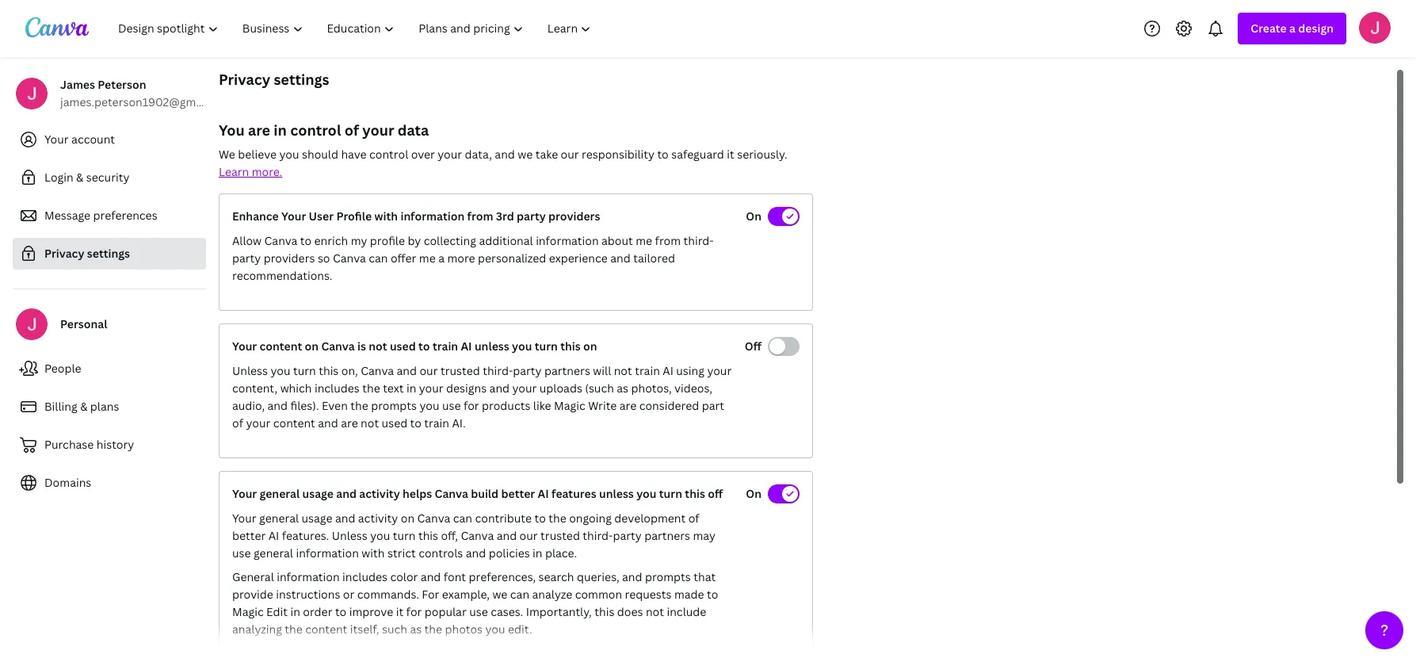 Task type: vqa. For each thing, say whether or not it's contained in the screenshot.
Animate
no



Task type: describe. For each thing, give the bounding box(es) containing it.
general information includes color and font preferences, search queries, and prompts that provide instructions or commands. for example, we can analyze common requests made to magic edit in order to improve it for popular use cases. importantly, this does not include analyzing the content itself, such as the photos you edit.
[[232, 569, 719, 637]]

in inside unless you turn this on, canva and our trusted third-party partners will not train ai using your content, which includes the text in your designs and your uploads (such as photos, videos, audio, and files). even the prompts you use for products like magic write are considered part of your content and are not used to train ai.
[[407, 381, 417, 396]]

as inside unless you turn this on, canva and our trusted third-party partners will not train ai using your content, which includes the text in your designs and your uploads (such as photos, videos, audio, and files). even the prompts you use for products like magic write are considered part of your content and are not used to train ai.
[[617, 381, 629, 396]]

0 vertical spatial better
[[501, 486, 535, 501]]

party inside allow canva to enrich my profile by collecting additional information about me from third- party providers so canva can offer me a more personalized experience and tailored recommendations.
[[232, 251, 261, 266]]

commands.
[[357, 587, 419, 602]]

prompts inside unless you turn this on, canva and our trusted third-party partners will not train ai using your content, which includes the text in your designs and your uploads (such as photos, videos, audio, and files). even the prompts you use for products like magic write are considered part of your content and are not used to train ai.
[[371, 398, 417, 413]]

responsibility
[[582, 147, 655, 162]]

0 vertical spatial train
[[433, 339, 458, 354]]

0 horizontal spatial on
[[305, 339, 319, 354]]

unless you turn this on, canva and our trusted third-party partners will not train ai using your content, which includes the text in your designs and your uploads (such as photos, videos, audio, and files). even the prompts you use for products like magic write are considered part of your content and are not used to train ai.
[[232, 363, 732, 431]]

0 horizontal spatial control
[[290, 121, 341, 140]]

off
[[708, 486, 723, 501]]

our inside unless you turn this on, canva and our trusted third-party partners will not train ai using your content, which includes the text in your designs and your uploads (such as photos, videos, audio, and files). even the prompts you use for products like magic write are considered part of your content and are not used to train ai.
[[420, 363, 438, 378]]

canva right allow in the top of the page
[[264, 233, 298, 248]]

james.peterson1902@gmail.com
[[60, 94, 235, 109]]

part
[[702, 398, 725, 413]]

your for your content on canva is not used to train ai unless you turn this on
[[232, 339, 257, 354]]

james
[[60, 77, 95, 92]]

login
[[44, 170, 73, 185]]

canva left is
[[321, 339, 355, 354]]

ai inside unless you turn this on, canva and our trusted third-party partners will not train ai using your content, which includes the text in your designs and your uploads (such as photos, videos, audio, and files). even the prompts you use for products like magic write are considered part of your content and are not used to train ai.
[[663, 363, 674, 378]]

(such
[[585, 381, 614, 396]]

that
[[694, 569, 716, 584]]

your general usage and activity on canva can contribute to the ongoing development of better ai features. unless you turn this off, canva and our trusted third-party partners may use general information with strict controls and policies in place.
[[232, 511, 716, 561]]

2 horizontal spatial are
[[620, 398, 637, 413]]

and inside we believe you should have control over your data, and we take our responsibility to safeguard it seriously. learn more.
[[495, 147, 515, 162]]

and up the products
[[490, 381, 510, 396]]

2 horizontal spatial on
[[584, 339, 598, 354]]

prompts inside general information includes color and font preferences, search queries, and prompts that provide instructions or commands. for example, we can analyze common requests made to magic edit in order to improve it for popular use cases. importantly, this does not include analyzing the content itself, such as the photos you edit.
[[645, 569, 691, 584]]

your general usage and activity helps canva build better ai features unless you turn this off
[[232, 486, 723, 501]]

0 horizontal spatial are
[[248, 121, 270, 140]]

billing & plans
[[44, 399, 119, 414]]

purchase
[[44, 437, 94, 452]]

to right is
[[419, 339, 430, 354]]

0 vertical spatial used
[[390, 339, 416, 354]]

not inside general information includes color and font preferences, search queries, and prompts that provide instructions or commands. for example, we can analyze common requests made to magic edit in order to improve it for popular use cases. importantly, this does not include analyzing the content itself, such as the photos you edit.
[[646, 604, 664, 619]]

& for billing
[[80, 399, 88, 414]]

and left the helps
[[336, 486, 357, 501]]

usage for helps
[[303, 486, 334, 501]]

your up have
[[362, 121, 394, 140]]

build
[[471, 486, 499, 501]]

james peterson james.peterson1902@gmail.com
[[60, 77, 235, 109]]

the left text
[[363, 381, 380, 396]]

information up collecting
[[401, 209, 465, 224]]

activity for on
[[358, 511, 398, 526]]

third- inside unless you turn this on, canva and our trusted third-party partners will not train ai using your content, which includes the text in your designs and your uploads (such as photos, videos, audio, and files). even the prompts you use for products like magic write are considered part of your content and are not used to train ai.
[[483, 363, 513, 378]]

font
[[444, 569, 466, 584]]

additional
[[479, 233, 533, 248]]

2 vertical spatial general
[[254, 545, 293, 561]]

instructions
[[276, 587, 340, 602]]

the right even at bottom left
[[351, 398, 368, 413]]

videos,
[[675, 381, 713, 396]]

not right is
[[369, 339, 387, 354]]

write
[[588, 398, 617, 413]]

privacy settings inside the privacy settings link
[[44, 246, 130, 261]]

and up requests
[[622, 569, 643, 584]]

itself,
[[350, 622, 379, 637]]

audio,
[[232, 398, 265, 413]]

using
[[677, 363, 705, 378]]

profile
[[370, 233, 405, 248]]

privacy inside the privacy settings link
[[44, 246, 84, 261]]

a inside dropdown button
[[1290, 21, 1296, 36]]

should
[[302, 147, 339, 162]]

on inside your general usage and activity on canva can contribute to the ongoing development of better ai features. unless you turn this off, canva and our trusted third-party partners may use general information with strict controls and policies in place.
[[401, 511, 415, 526]]

magic inside general information includes color and font preferences, search queries, and prompts that provide instructions or commands. for example, we can analyze common requests made to magic edit in order to improve it for popular use cases. importantly, this does not include analyzing the content itself, such as the photos you edit.
[[232, 604, 264, 619]]

activity for helps
[[359, 486, 400, 501]]

or
[[343, 587, 355, 602]]

policies
[[489, 545, 530, 561]]

to inside unless you turn this on, canva and our trusted third-party partners will not train ai using your content, which includes the text in your designs and your uploads (such as photos, videos, audio, and files). even the prompts you use for products like magic write are considered part of your content and are not used to train ai.
[[410, 415, 422, 431]]

use inside unless you turn this on, canva and our trusted third-party partners will not train ai using your content, which includes the text in your designs and your uploads (such as photos, videos, audio, and files). even the prompts you use for products like magic write are considered part of your content and are not used to train ai.
[[442, 398, 461, 413]]

account
[[71, 132, 115, 147]]

& for login
[[76, 170, 84, 185]]

and down even at bottom left
[[318, 415, 338, 431]]

canva right off,
[[461, 528, 494, 543]]

0 vertical spatial with
[[375, 209, 398, 224]]

your right the using
[[708, 363, 732, 378]]

safeguard
[[672, 147, 725, 162]]

on,
[[342, 363, 358, 378]]

create
[[1251, 21, 1287, 36]]

domains link
[[13, 467, 206, 499]]

our inside we believe you should have control over your data, and we take our responsibility to safeguard it seriously. learn more.
[[561, 147, 579, 162]]

about
[[602, 233, 633, 248]]

party right 3rd
[[517, 209, 546, 224]]

like
[[533, 398, 552, 413]]

uploads
[[540, 381, 583, 396]]

does
[[617, 604, 643, 619]]

third- inside allow canva to enrich my profile by collecting additional information about me from third- party providers so canva can offer me a more personalized experience and tailored recommendations.
[[684, 233, 714, 248]]

popular
[[425, 604, 467, 619]]

design
[[1299, 21, 1334, 36]]

our inside your general usage and activity on canva can contribute to the ongoing development of better ai features. unless you turn this off, canva and our trusted third-party partners may use general information with strict controls and policies in place.
[[520, 528, 538, 543]]

you down 'your content on canva is not used to train ai unless you turn this on'
[[420, 398, 440, 413]]

ai up designs
[[461, 339, 472, 354]]

common
[[575, 587, 622, 602]]

believe
[[238, 147, 277, 162]]

can inside allow canva to enrich my profile by collecting additional information about me from third- party providers so canva can offer me a more personalized experience and tailored recommendations.
[[369, 251, 388, 266]]

your content on canva is not used to train ai unless you turn this on
[[232, 339, 598, 354]]

to down or
[[335, 604, 347, 619]]

so
[[318, 251, 330, 266]]

party inside your general usage and activity on canva can contribute to the ongoing development of better ai features. unless you turn this off, canva and our trusted third-party partners may use general information with strict controls and policies in place.
[[613, 528, 642, 543]]

0 vertical spatial settings
[[274, 70, 329, 89]]

importantly,
[[526, 604, 592, 619]]

not down is
[[361, 415, 379, 431]]

ai.
[[452, 415, 466, 431]]

and up or
[[335, 511, 356, 526]]

which
[[280, 381, 312, 396]]

this inside general information includes color and font preferences, search queries, and prompts that provide instructions or commands. for example, we can analyze common requests made to magic edit in order to improve it for popular use cases. importantly, this does not include analyzing the content itself, such as the photos you edit.
[[595, 604, 615, 619]]

to down the that
[[707, 587, 719, 602]]

you up which
[[271, 363, 291, 378]]

canva left build
[[435, 486, 468, 501]]

photos
[[445, 622, 483, 637]]

designs
[[446, 381, 487, 396]]

user
[[309, 209, 334, 224]]

and down which
[[268, 398, 288, 413]]

1 vertical spatial train
[[635, 363, 660, 378]]

this inside unless you turn this on, canva and our trusted third-party partners will not train ai using your content, which includes the text in your designs and your uploads (such as photos, videos, audio, and files). even the prompts you use for products like magic write are considered part of your content and are not used to train ai.
[[319, 363, 339, 378]]

photos,
[[632, 381, 672, 396]]

your up like
[[513, 381, 537, 396]]

products
[[482, 398, 531, 413]]

james peterson image
[[1360, 11, 1391, 43]]

in up believe
[[274, 121, 287, 140]]

by
[[408, 233, 421, 248]]

we inside we believe you should have control over your data, and we take our responsibility to safeguard it seriously. learn more.
[[518, 147, 533, 162]]

and up text
[[397, 363, 417, 378]]

from inside allow canva to enrich my profile by collecting additional information about me from third- party providers so canva can offer me a more personalized experience and tailored recommendations.
[[655, 233, 681, 248]]

this left off
[[685, 486, 706, 501]]

0 vertical spatial me
[[636, 233, 653, 248]]

contribute
[[475, 511, 532, 526]]

includes inside unless you turn this on, canva and our trusted third-party partners will not train ai using your content, which includes the text in your designs and your uploads (such as photos, videos, audio, and files). even the prompts you use for products like magic write are considered part of your content and are not used to train ai.
[[315, 381, 360, 396]]

providers inside allow canva to enrich my profile by collecting additional information about me from third- party providers so canva can offer me a more personalized experience and tailored recommendations.
[[264, 251, 315, 266]]

canva up off,
[[417, 511, 451, 526]]

unless inside unless you turn this on, canva and our trusted third-party partners will not train ai using your content, which includes the text in your designs and your uploads (such as photos, videos, audio, and files). even the prompts you use for products like magic write are considered part of your content and are not used to train ai.
[[232, 363, 268, 378]]

login & security link
[[13, 162, 206, 193]]

cases.
[[491, 604, 523, 619]]

billing & plans link
[[13, 391, 206, 423]]

settings inside the privacy settings link
[[87, 246, 130, 261]]

plans
[[90, 399, 119, 414]]

your left designs
[[419, 381, 444, 396]]

made
[[675, 587, 705, 602]]

preferences,
[[469, 569, 536, 584]]

considered
[[640, 398, 699, 413]]

trusted inside your general usage and activity on canva can contribute to the ongoing development of better ai features. unless you turn this off, canva and our trusted third-party partners may use general information with strict controls and policies in place.
[[541, 528, 580, 543]]

it inside general information includes color and font preferences, search queries, and prompts that provide instructions or commands. for example, we can analyze common requests made to magic edit in order to improve it for popular use cases. importantly, this does not include analyzing the content itself, such as the photos you edit.
[[396, 604, 404, 619]]

partners inside unless you turn this on, canva and our trusted third-party partners will not train ai using your content, which includes the text in your designs and your uploads (such as photos, videos, audio, and files). even the prompts you use for products like magic write are considered part of your content and are not used to train ai.
[[545, 363, 591, 378]]

magic inside unless you turn this on, canva and our trusted third-party partners will not train ai using your content, which includes the text in your designs and your uploads (such as photos, videos, audio, and files). even the prompts you use for products like magic write are considered part of your content and are not used to train ai.
[[554, 398, 586, 413]]

to inside allow canva to enrich my profile by collecting additional information about me from third- party providers so canva can offer me a more personalized experience and tailored recommendations.
[[300, 233, 312, 248]]

the down "edit"
[[285, 622, 303, 637]]

your account link
[[13, 124, 206, 155]]

domains
[[44, 475, 91, 490]]

may
[[693, 528, 716, 543]]

more
[[447, 251, 475, 266]]

profile
[[337, 209, 372, 224]]

recommendations.
[[232, 268, 333, 283]]

take
[[536, 147, 558, 162]]

2 vertical spatial are
[[341, 415, 358, 431]]

over
[[411, 147, 435, 162]]

turn up uploads
[[535, 339, 558, 354]]

you are in control of your data
[[219, 121, 429, 140]]

third- inside your general usage and activity on canva can contribute to the ongoing development of better ai features. unless you turn this off, canva and our trusted third-party partners may use general information with strict controls and policies in place.
[[583, 528, 613, 543]]

you
[[219, 121, 245, 140]]

0 vertical spatial privacy
[[219, 70, 271, 89]]

1 horizontal spatial of
[[345, 121, 359, 140]]

your inside we believe you should have control over your data, and we take our responsibility to safeguard it seriously. learn more.
[[438, 147, 462, 162]]

to inside your general usage and activity on canva can contribute to the ongoing development of better ai features. unless you turn this off, canva and our trusted third-party partners may use general information with strict controls and policies in place.
[[535, 511, 546, 526]]

your for your account
[[44, 132, 69, 147]]

general for your general usage and activity on canva can contribute to the ongoing development of better ai features. unless you turn this off, canva and our trusted third-party partners may use general information with strict controls and policies in place.
[[259, 511, 299, 526]]

allow canva to enrich my profile by collecting additional information about me from third- party providers so canva can offer me a more personalized experience and tailored recommendations.
[[232, 233, 714, 283]]

the down 'popular'
[[425, 622, 442, 637]]



Task type: locate. For each thing, give the bounding box(es) containing it.
a left design
[[1290, 21, 1296, 36]]

you
[[279, 147, 299, 162], [512, 339, 532, 354], [271, 363, 291, 378], [420, 398, 440, 413], [637, 486, 657, 501], [370, 528, 390, 543], [486, 622, 505, 637]]

third-
[[684, 233, 714, 248], [483, 363, 513, 378], [583, 528, 613, 543]]

example,
[[442, 587, 490, 602]]

and inside allow canva to enrich my profile by collecting additional information about me from third- party providers so canva can offer me a more personalized experience and tailored recommendations.
[[611, 251, 631, 266]]

your right over
[[438, 147, 462, 162]]

partners down development
[[645, 528, 691, 543]]

1 on from the top
[[746, 209, 762, 224]]

ai left the features
[[538, 486, 549, 501]]

0 vertical spatial usage
[[303, 486, 334, 501]]

1 vertical spatial as
[[410, 622, 422, 637]]

you up development
[[637, 486, 657, 501]]

it
[[727, 147, 735, 162], [396, 604, 404, 619]]

billing
[[44, 399, 77, 414]]

we left take
[[518, 147, 533, 162]]

in left place.
[[533, 545, 543, 561]]

1 vertical spatial can
[[453, 511, 473, 526]]

partners inside your general usage and activity on canva can contribute to the ongoing development of better ai features. unless you turn this off, canva and our trusted third-party partners may use general information with strict controls and policies in place.
[[645, 528, 691, 543]]

we down preferences,
[[493, 587, 508, 602]]

information
[[401, 209, 465, 224], [536, 233, 599, 248], [296, 545, 359, 561], [277, 569, 340, 584]]

1 horizontal spatial a
[[1290, 21, 1296, 36]]

1 vertical spatial content
[[273, 415, 315, 431]]

canva
[[264, 233, 298, 248], [333, 251, 366, 266], [321, 339, 355, 354], [361, 363, 394, 378], [435, 486, 468, 501], [417, 511, 451, 526], [461, 528, 494, 543]]

our up policies
[[520, 528, 538, 543]]

0 vertical spatial on
[[746, 209, 762, 224]]

0 horizontal spatial me
[[419, 251, 436, 266]]

1 vertical spatial on
[[746, 486, 762, 501]]

personalized
[[478, 251, 547, 266]]

history
[[97, 437, 134, 452]]

general
[[232, 569, 274, 584]]

your inside your general usage and activity on canva can contribute to the ongoing development of better ai features. unless you turn this off, canva and our trusted third-party partners may use general information with strict controls and policies in place.
[[232, 511, 257, 526]]

1 vertical spatial activity
[[358, 511, 398, 526]]

1 horizontal spatial it
[[727, 147, 735, 162]]

1 horizontal spatial settings
[[274, 70, 329, 89]]

1 horizontal spatial unless
[[332, 528, 368, 543]]

0 vertical spatial activity
[[359, 486, 400, 501]]

edit.
[[508, 622, 532, 637]]

& inside 'link'
[[76, 170, 84, 185]]

on for enhance your user profile with information from 3rd party providers
[[746, 209, 762, 224]]

trusted inside unless you turn this on, canva and our trusted third-party partners will not train ai using your content, which includes the text in your designs and your uploads (such as photos, videos, audio, and files). even the prompts you use for products like magic write are considered part of your content and are not used to train ai.
[[441, 363, 480, 378]]

your inside your account link
[[44, 132, 69, 147]]

1 horizontal spatial unless
[[599, 486, 634, 501]]

1 vertical spatial used
[[382, 415, 408, 431]]

magic down uploads
[[554, 398, 586, 413]]

ai inside your general usage and activity on canva can contribute to the ongoing development of better ai features. unless you turn this off, canva and our trusted third-party partners may use general information with strict controls and policies in place.
[[269, 528, 279, 543]]

providers up recommendations.
[[264, 251, 315, 266]]

0 vertical spatial from
[[467, 209, 493, 224]]

enrich
[[314, 233, 348, 248]]

in right text
[[407, 381, 417, 396]]

analyze
[[532, 587, 573, 602]]

used inside unless you turn this on, canva and our trusted third-party partners will not train ai using your content, which includes the text in your designs and your uploads (such as photos, videos, audio, and files). even the prompts you use for products like magic write are considered part of your content and are not used to train ai.
[[382, 415, 408, 431]]

1 vertical spatial magic
[[232, 604, 264, 619]]

more.
[[252, 164, 282, 179]]

create a design button
[[1239, 13, 1347, 44]]

even
[[322, 398, 348, 413]]

0 horizontal spatial better
[[232, 528, 266, 543]]

0 horizontal spatial for
[[406, 604, 422, 619]]

privacy down message
[[44, 246, 84, 261]]

can down profile
[[369, 251, 388, 266]]

0 horizontal spatial unless
[[475, 339, 510, 354]]

content down order
[[305, 622, 348, 637]]

turn up strict
[[393, 528, 416, 543]]

of inside your general usage and activity on canva can contribute to the ongoing development of better ai features. unless you turn this off, canva and our trusted third-party partners may use general information with strict controls and policies in place.
[[689, 511, 700, 526]]

on for your general usage and activity helps canva build better ai features unless you turn this off
[[746, 486, 762, 501]]

it inside we believe you should have control over your data, and we take our responsibility to safeguard it seriously. learn more.
[[727, 147, 735, 162]]

this inside your general usage and activity on canva can contribute to the ongoing development of better ai features. unless you turn this off, canva and our trusted third-party partners may use general information with strict controls and policies in place.
[[419, 528, 438, 543]]

can inside general information includes color and font preferences, search queries, and prompts that provide instructions or commands. for example, we can analyze common requests made to magic edit in order to improve it for popular use cases. importantly, this does not include analyzing the content itself, such as the photos you edit.
[[510, 587, 530, 602]]

1 horizontal spatial trusted
[[541, 528, 580, 543]]

message preferences link
[[13, 200, 206, 232]]

and down the about
[[611, 251, 631, 266]]

as right (such
[[617, 381, 629, 396]]

general
[[260, 486, 300, 501], [259, 511, 299, 526], [254, 545, 293, 561]]

canva inside unless you turn this on, canva and our trusted third-party partners will not train ai using your content, which includes the text in your designs and your uploads (such as photos, videos, audio, and files). even the prompts you use for products like magic write are considered part of your content and are not used to train ai.
[[361, 363, 394, 378]]

this down the common
[[595, 604, 615, 619]]

order
[[303, 604, 333, 619]]

2 horizontal spatial third-
[[684, 233, 714, 248]]

1 vertical spatial our
[[420, 363, 438, 378]]

1 vertical spatial are
[[620, 398, 637, 413]]

with inside your general usage and activity on canva can contribute to the ongoing development of better ai features. unless you turn this off, canva and our trusted third-party partners may use general information with strict controls and policies in place.
[[362, 545, 385, 561]]

our
[[561, 147, 579, 162], [420, 363, 438, 378], [520, 528, 538, 543]]

providers up experience
[[549, 209, 601, 224]]

from left 3rd
[[467, 209, 493, 224]]

for
[[422, 587, 440, 602]]

includes
[[315, 381, 360, 396], [343, 569, 388, 584]]

2 horizontal spatial of
[[689, 511, 700, 526]]

1 vertical spatial me
[[419, 251, 436, 266]]

from up tailored
[[655, 233, 681, 248]]

you inside general information includes color and font preferences, search queries, and prompts that provide instructions or commands. for example, we can analyze common requests made to magic edit in order to improve it for popular use cases. importantly, this does not include analyzing the content itself, such as the photos you edit.
[[486, 622, 505, 637]]

privacy
[[219, 70, 271, 89], [44, 246, 84, 261]]

party inside unless you turn this on, canva and our trusted third-party partners will not train ai using your content, which includes the text in your designs and your uploads (such as photos, videos, audio, and files). even the prompts you use for products like magic write are considered part of your content and are not used to train ai.
[[513, 363, 542, 378]]

your
[[44, 132, 69, 147], [282, 209, 306, 224], [232, 339, 257, 354], [232, 486, 257, 501], [232, 511, 257, 526]]

party
[[517, 209, 546, 224], [232, 251, 261, 266], [513, 363, 542, 378], [613, 528, 642, 543]]

content down files).
[[273, 415, 315, 431]]

you down 'cases.' on the bottom left of page
[[486, 622, 505, 637]]

ai left the using
[[663, 363, 674, 378]]

with up profile
[[375, 209, 398, 224]]

0 vertical spatial it
[[727, 147, 735, 162]]

me down by
[[419, 251, 436, 266]]

settings down 'message preferences' link
[[87, 246, 130, 261]]

1 horizontal spatial third-
[[583, 528, 613, 543]]

to right contribute
[[535, 511, 546, 526]]

and up policies
[[497, 528, 517, 543]]

purchase history
[[44, 437, 134, 452]]

for inside general information includes color and font preferences, search queries, and prompts that provide instructions or commands. for example, we can analyze common requests made to magic edit in order to improve it for popular use cases. importantly, this does not include analyzing the content itself, such as the photos you edit.
[[406, 604, 422, 619]]

0 vertical spatial privacy settings
[[219, 70, 329, 89]]

unless right the 'features.'
[[332, 528, 368, 543]]

1 vertical spatial &
[[80, 399, 88, 414]]

learn
[[219, 164, 249, 179]]

1 vertical spatial partners
[[645, 528, 691, 543]]

of
[[345, 121, 359, 140], [232, 415, 243, 431], [689, 511, 700, 526]]

0 vertical spatial are
[[248, 121, 270, 140]]

you inside we believe you should have control over your data, and we take our responsibility to safeguard it seriously. learn more.
[[279, 147, 299, 162]]

1 horizontal spatial privacy
[[219, 70, 271, 89]]

people
[[44, 361, 81, 376]]

1 vertical spatial it
[[396, 604, 404, 619]]

trusted up place.
[[541, 528, 580, 543]]

1 horizontal spatial better
[[501, 486, 535, 501]]

0 vertical spatial we
[[518, 147, 533, 162]]

prompts down text
[[371, 398, 417, 413]]

content inside general information includes color and font preferences, search queries, and prompts that provide instructions or commands. for example, we can analyze common requests made to magic edit in order to improve it for popular use cases. importantly, this does not include analyzing the content itself, such as the photos you edit.
[[305, 622, 348, 637]]

control inside we believe you should have control over your data, and we take our responsibility to safeguard it seriously. learn more.
[[370, 147, 409, 162]]

privacy up you
[[219, 70, 271, 89]]

control up should
[[290, 121, 341, 140]]

information inside allow canva to enrich my profile by collecting additional information about me from third- party providers so canva can offer me a more personalized experience and tailored recommendations.
[[536, 233, 599, 248]]

0 vertical spatial magic
[[554, 398, 586, 413]]

3rd
[[496, 209, 514, 224]]

0 vertical spatial a
[[1290, 21, 1296, 36]]

0 vertical spatial of
[[345, 121, 359, 140]]

2 vertical spatial can
[[510, 587, 530, 602]]

unless
[[475, 339, 510, 354], [599, 486, 634, 501]]

usage for on
[[302, 511, 333, 526]]

better up general
[[232, 528, 266, 543]]

unless up content,
[[232, 363, 268, 378]]

in inside your general usage and activity on canva can contribute to the ongoing development of better ai features. unless you turn this off, canva and our trusted third-party partners may use general information with strict controls and policies in place.
[[533, 545, 543, 561]]

1 vertical spatial we
[[493, 587, 508, 602]]

use inside general information includes color and font preferences, search queries, and prompts that provide instructions or commands. for example, we can analyze common requests made to magic edit in order to improve it for popular use cases. importantly, this does not include analyzing the content itself, such as the photos you edit.
[[469, 604, 488, 619]]

magic
[[554, 398, 586, 413], [232, 604, 264, 619]]

2 vertical spatial third-
[[583, 528, 613, 543]]

this left on,
[[319, 363, 339, 378]]

1 vertical spatial settings
[[87, 246, 130, 261]]

activity up strict
[[358, 511, 398, 526]]

in inside general information includes color and font preferences, search queries, and prompts that provide instructions or commands. for example, we can analyze common requests made to magic edit in order to improve it for popular use cases. importantly, this does not include analyzing the content itself, such as the photos you edit.
[[291, 604, 300, 619]]

providers
[[549, 209, 601, 224], [264, 251, 315, 266]]

enhance your user profile with information from 3rd party providers
[[232, 209, 601, 224]]

privacy settings link
[[13, 238, 206, 270]]

on
[[305, 339, 319, 354], [584, 339, 598, 354], [401, 511, 415, 526]]

1 horizontal spatial from
[[655, 233, 681, 248]]

enhance
[[232, 209, 279, 224]]

and up font
[[466, 545, 486, 561]]

create a design
[[1251, 21, 1334, 36]]

0 vertical spatial includes
[[315, 381, 360, 396]]

are right write on the left of page
[[620, 398, 637, 413]]

1 vertical spatial prompts
[[645, 569, 691, 584]]

data
[[398, 121, 429, 140]]

0 vertical spatial our
[[561, 147, 579, 162]]

your down 'audio,'
[[246, 415, 271, 431]]

can inside your general usage and activity on canva can contribute to the ongoing development of better ai features. unless you turn this off, canva and our trusted third-party partners may use general information with strict controls and policies in place.
[[453, 511, 473, 526]]

peterson
[[98, 77, 146, 92]]

1 vertical spatial for
[[406, 604, 422, 619]]

0 horizontal spatial privacy settings
[[44, 246, 130, 261]]

unless
[[232, 363, 268, 378], [332, 528, 368, 543]]

1 horizontal spatial me
[[636, 233, 653, 248]]

1 horizontal spatial our
[[520, 528, 538, 543]]

in right "edit"
[[291, 604, 300, 619]]

0 horizontal spatial as
[[410, 622, 422, 637]]

0 vertical spatial for
[[464, 398, 479, 413]]

0 vertical spatial partners
[[545, 363, 591, 378]]

to left the ai.
[[410, 415, 422, 431]]

you up the products
[[512, 339, 532, 354]]

1 vertical spatial better
[[232, 528, 266, 543]]

1 vertical spatial unless
[[332, 528, 368, 543]]

usage
[[303, 486, 334, 501], [302, 511, 333, 526]]

1 vertical spatial general
[[259, 511, 299, 526]]

0 horizontal spatial settings
[[87, 246, 130, 261]]

trusted up designs
[[441, 363, 480, 378]]

use down example,
[[469, 604, 488, 619]]

this up uploads
[[561, 339, 581, 354]]

better up contribute
[[501, 486, 535, 501]]

the inside your general usage and activity on canva can contribute to the ongoing development of better ai features. unless you turn this off, canva and our trusted third-party partners may use general information with strict controls and policies in place.
[[549, 511, 567, 526]]

1 horizontal spatial as
[[617, 381, 629, 396]]

1 horizontal spatial we
[[518, 147, 533, 162]]

used right is
[[390, 339, 416, 354]]

turn up which
[[293, 363, 316, 378]]

tailored
[[634, 251, 675, 266]]

2 vertical spatial our
[[520, 528, 538, 543]]

turn inside your general usage and activity on canva can contribute to the ongoing development of better ai features. unless you turn this off, canva and our trusted third-party partners may use general information with strict controls and policies in place.
[[393, 528, 416, 543]]

prompts up requests
[[645, 569, 691, 584]]

files).
[[291, 398, 319, 413]]

0 vertical spatial content
[[260, 339, 302, 354]]

not right will
[[614, 363, 633, 378]]

your for your general usage and activity on canva can contribute to the ongoing development of better ai features. unless you turn this off, canva and our trusted third-party partners may use general information with strict controls and policies in place.
[[232, 511, 257, 526]]

party down development
[[613, 528, 642, 543]]

collecting
[[424, 233, 477, 248]]

information up instructions
[[277, 569, 340, 584]]

of inside unless you turn this on, canva and our trusted third-party partners will not train ai using your content, which includes the text in your designs and your uploads (such as photos, videos, audio, and files). even the prompts you use for products like magic write are considered part of your content and are not used to train ai.
[[232, 415, 243, 431]]

better inside your general usage and activity on canva can contribute to the ongoing development of better ai features. unless you turn this off, canva and our trusted third-party partners may use general information with strict controls and policies in place.
[[232, 528, 266, 543]]

the
[[363, 381, 380, 396], [351, 398, 368, 413], [549, 511, 567, 526], [285, 622, 303, 637], [425, 622, 442, 637]]

to left safeguard on the top of the page
[[658, 147, 669, 162]]

2 vertical spatial train
[[424, 415, 450, 431]]

experience
[[549, 251, 608, 266]]

ai
[[461, 339, 472, 354], [663, 363, 674, 378], [538, 486, 549, 501], [269, 528, 279, 543]]

place.
[[545, 545, 577, 561]]

security
[[86, 170, 130, 185]]

and
[[495, 147, 515, 162], [611, 251, 631, 266], [397, 363, 417, 378], [490, 381, 510, 396], [268, 398, 288, 413], [318, 415, 338, 431], [336, 486, 357, 501], [335, 511, 356, 526], [497, 528, 517, 543], [466, 545, 486, 561], [421, 569, 441, 584], [622, 569, 643, 584]]

content inside unless you turn this on, canva and our trusted third-party partners will not train ai using your content, which includes the text in your designs and your uploads (such as photos, videos, audio, and files). even the prompts you use for products like magic write are considered part of your content and are not used to train ai.
[[273, 415, 315, 431]]

and up for
[[421, 569, 441, 584]]

off,
[[441, 528, 458, 543]]

unless inside your general usage and activity on canva can contribute to the ongoing development of better ai features. unless you turn this off, canva and our trusted third-party partners may use general information with strict controls and policies in place.
[[332, 528, 368, 543]]

canva down 'my'
[[333, 251, 366, 266]]

use inside your general usage and activity on canva can contribute to the ongoing development of better ai features. unless you turn this off, canva and our trusted third-party partners may use general information with strict controls and policies in place.
[[232, 545, 251, 561]]

will
[[593, 363, 611, 378]]

as inside general information includes color and font preferences, search queries, and prompts that provide instructions or commands. for example, we can analyze common requests made to magic edit in order to improve it for popular use cases. importantly, this does not include analyzing the content itself, such as the photos you edit.
[[410, 622, 422, 637]]

information inside your general usage and activity on canva can contribute to the ongoing development of better ai features. unless you turn this off, canva and our trusted third-party partners may use general information with strict controls and policies in place.
[[296, 545, 359, 561]]

used
[[390, 339, 416, 354], [382, 415, 408, 431]]

ai left the 'features.'
[[269, 528, 279, 543]]

on down the helps
[[401, 511, 415, 526]]

use up general
[[232, 545, 251, 561]]

0 horizontal spatial we
[[493, 587, 508, 602]]

turn inside unless you turn this on, canva and our trusted third-party partners will not train ai using your content, which includes the text in your designs and your uploads (such as photos, videos, audio, and files). even the prompts you use for products like magic write are considered part of your content and are not used to train ai.
[[293, 363, 316, 378]]

1 horizontal spatial for
[[464, 398, 479, 413]]

1 vertical spatial usage
[[302, 511, 333, 526]]

your for your general usage and activity helps canva build better ai features unless you turn this off
[[232, 486, 257, 501]]

text
[[383, 381, 404, 396]]

0 vertical spatial providers
[[549, 209, 601, 224]]

1 vertical spatial unless
[[599, 486, 634, 501]]

used down text
[[382, 415, 408, 431]]

search
[[539, 569, 574, 584]]

2 on from the top
[[746, 486, 762, 501]]

use
[[442, 398, 461, 413], [232, 545, 251, 561], [469, 604, 488, 619]]

magic down provide
[[232, 604, 264, 619]]

party up uploads
[[513, 363, 542, 378]]

to left enrich
[[300, 233, 312, 248]]

me up tailored
[[636, 233, 653, 248]]

for down designs
[[464, 398, 479, 413]]

0 vertical spatial unless
[[232, 363, 268, 378]]

offer
[[391, 251, 417, 266]]

queries,
[[577, 569, 620, 584]]

top level navigation element
[[108, 13, 605, 44]]

0 vertical spatial control
[[290, 121, 341, 140]]

0 horizontal spatial it
[[396, 604, 404, 619]]

use up the ai.
[[442, 398, 461, 413]]

0 horizontal spatial third-
[[483, 363, 513, 378]]

content
[[260, 339, 302, 354], [273, 415, 315, 431], [305, 622, 348, 637]]

2 horizontal spatial our
[[561, 147, 579, 162]]

purchase history link
[[13, 429, 206, 461]]

privacy settings up you
[[219, 70, 329, 89]]

2 vertical spatial use
[[469, 604, 488, 619]]

0 horizontal spatial of
[[232, 415, 243, 431]]

can up off,
[[453, 511, 473, 526]]

0 horizontal spatial providers
[[264, 251, 315, 266]]

activity left the helps
[[359, 486, 400, 501]]

information inside general information includes color and font preferences, search queries, and prompts that provide instructions or commands. for example, we can analyze common requests made to magic edit in order to improve it for popular use cases. importantly, this does not include analyzing the content itself, such as the photos you edit.
[[277, 569, 340, 584]]

1 horizontal spatial magic
[[554, 398, 586, 413]]

is
[[358, 339, 366, 354]]

seriously.
[[737, 147, 788, 162]]

we inside general information includes color and font preferences, search queries, and prompts that provide instructions or commands. for example, we can analyze common requests made to magic edit in order to improve it for popular use cases. importantly, this does not include analyzing the content itself, such as the photos you edit.
[[493, 587, 508, 602]]

my
[[351, 233, 367, 248]]

of down 'audio,'
[[232, 415, 243, 431]]

1 horizontal spatial privacy settings
[[219, 70, 329, 89]]

0 horizontal spatial privacy
[[44, 246, 84, 261]]

information down the 'features.'
[[296, 545, 359, 561]]

1 horizontal spatial use
[[442, 398, 461, 413]]

of up have
[[345, 121, 359, 140]]

and right data,
[[495, 147, 515, 162]]

features
[[552, 486, 597, 501]]

edit
[[266, 604, 288, 619]]

1 vertical spatial trusted
[[541, 528, 580, 543]]

you inside your general usage and activity on canva can contribute to the ongoing development of better ai features. unless you turn this off, canva and our trusted third-party partners may use general information with strict controls and policies in place.
[[370, 528, 390, 543]]

includes up even at bottom left
[[315, 381, 360, 396]]

1 vertical spatial third-
[[483, 363, 513, 378]]

0 horizontal spatial a
[[439, 251, 445, 266]]

general for your general usage and activity helps canva build better ai features unless you turn this off
[[260, 486, 300, 501]]

train up photos,
[[635, 363, 660, 378]]

on right off
[[746, 486, 762, 501]]

your account
[[44, 132, 115, 147]]

of up may
[[689, 511, 700, 526]]

usage inside your general usage and activity on canva can contribute to the ongoing development of better ai features. unless you turn this off, canva and our trusted third-party partners may use general information with strict controls and policies in place.
[[302, 511, 333, 526]]

from
[[467, 209, 493, 224], [655, 233, 681, 248]]

as
[[617, 381, 629, 396], [410, 622, 422, 637]]

off
[[745, 339, 762, 354]]

can up 'cases.' on the bottom left of page
[[510, 587, 530, 602]]

1 horizontal spatial are
[[341, 415, 358, 431]]

a inside allow canva to enrich my profile by collecting additional information about me from third- party providers so canva can offer me a more personalized experience and tailored recommendations.
[[439, 251, 445, 266]]

not down requests
[[646, 604, 664, 619]]

to inside we believe you should have control over your data, and we take our responsibility to safeguard it seriously. learn more.
[[658, 147, 669, 162]]

me
[[636, 233, 653, 248], [419, 251, 436, 266]]

on up will
[[584, 339, 598, 354]]

1 vertical spatial with
[[362, 545, 385, 561]]

activity inside your general usage and activity on canva can contribute to the ongoing development of better ai features. unless you turn this off, canva and our trusted third-party partners may use general information with strict controls and policies in place.
[[358, 511, 398, 526]]

turn up development
[[659, 486, 683, 501]]

a down collecting
[[439, 251, 445, 266]]

ongoing
[[569, 511, 612, 526]]

as right such
[[410, 622, 422, 637]]

0 vertical spatial third-
[[684, 233, 714, 248]]

provide
[[232, 587, 273, 602]]

for inside unless you turn this on, canva and our trusted third-party partners will not train ai using your content, which includes the text in your designs and your uploads (such as photos, videos, audio, and files). even the prompts you use for products like magic write are considered part of your content and are not used to train ai.
[[464, 398, 479, 413]]

1 horizontal spatial can
[[453, 511, 473, 526]]

1 vertical spatial of
[[232, 415, 243, 431]]

2 horizontal spatial use
[[469, 604, 488, 619]]

1 vertical spatial privacy settings
[[44, 246, 130, 261]]

for
[[464, 398, 479, 413], [406, 604, 422, 619]]

includes inside general information includes color and font preferences, search queries, and prompts that provide instructions or commands. for example, we can analyze common requests made to magic edit in order to improve it for popular use cases. importantly, this does not include analyzing the content itself, such as the photos you edit.
[[343, 569, 388, 584]]

party down allow in the top of the page
[[232, 251, 261, 266]]



